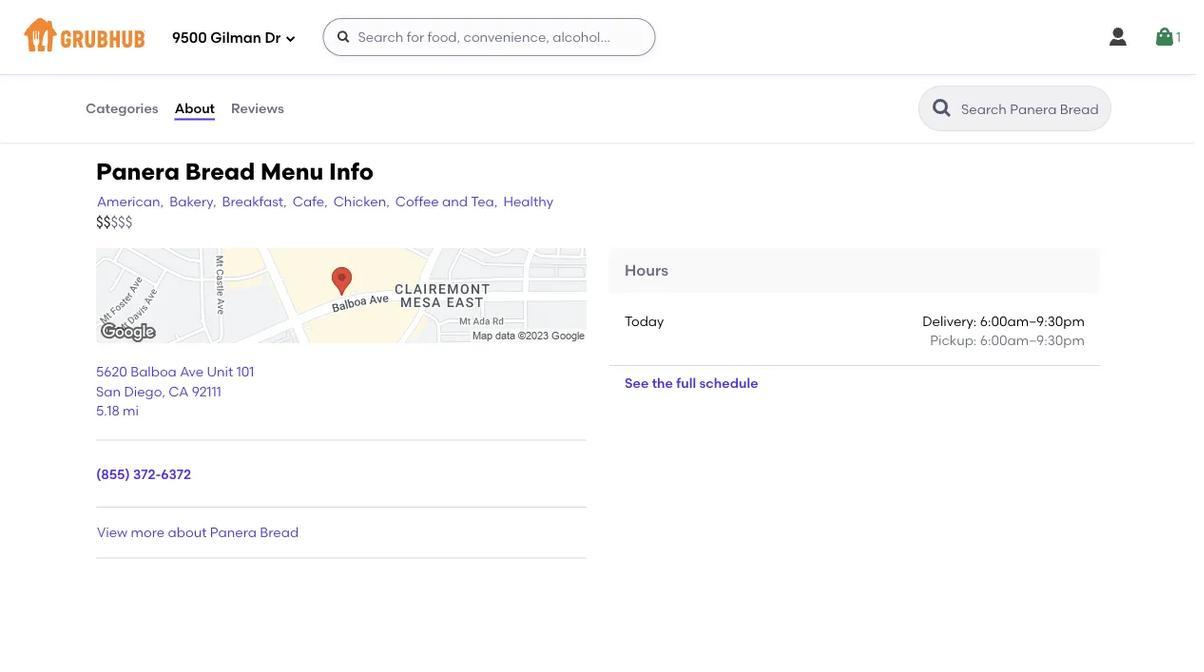 Task type: vqa. For each thing, say whether or not it's contained in the screenshot.
"off" for Papa
no



Task type: locate. For each thing, give the bounding box(es) containing it.
1 vertical spatial 6:00am–9:30pm
[[980, 332, 1085, 348]]

ave
[[180, 364, 204, 380]]

unit
[[207, 364, 233, 380]]

see the full schedule
[[625, 375, 758, 391]]

svg image
[[1153, 26, 1176, 48], [336, 29, 351, 45], [285, 33, 296, 44]]

2 6:00am–9:30pm from the top
[[980, 332, 1085, 348]]

panera
[[96, 158, 180, 185], [210, 524, 257, 541]]

0 vertical spatial panera
[[96, 158, 180, 185]]

breakfast, button
[[221, 191, 288, 212]]

(855) 372-6372 button
[[96, 465, 191, 484]]

0 horizontal spatial bread
[[185, 158, 255, 185]]

1 6:00am–9:30pm from the top
[[980, 313, 1085, 329]]

gilman
[[210, 30, 261, 47]]

9500
[[172, 30, 207, 47]]

schedule
[[699, 375, 758, 391]]

6:00am–9:30pm up pickup: 6:00am–9:30pm
[[980, 313, 1085, 329]]

372-
[[133, 466, 161, 482]]

$$
[[96, 214, 111, 231]]

5620 balboa ave unit 101 san diego , ca 92111 5.18 mi
[[96, 364, 254, 419]]

coffee
[[395, 193, 439, 209]]

0 vertical spatial 6:00am–9:30pm
[[980, 313, 1085, 329]]

6372
[[161, 466, 191, 482]]

categories button
[[85, 74, 159, 143]]

panera bread menu info
[[96, 158, 374, 185]]

diego
[[124, 383, 162, 399]]

2 horizontal spatial svg image
[[1153, 26, 1176, 48]]

the
[[652, 375, 673, 391]]

balboa
[[130, 364, 177, 380]]

pickup:
[[930, 332, 977, 348]]

6:00am–9:30pm
[[980, 313, 1085, 329], [980, 332, 1085, 348]]

1 horizontal spatial svg image
[[336, 29, 351, 45]]

dr
[[265, 30, 281, 47]]

about
[[175, 100, 215, 116]]

and
[[442, 193, 468, 209]]

1 vertical spatial bread
[[260, 524, 299, 541]]

Search for food, convenience, alcohol... search field
[[323, 18, 656, 56]]

about button
[[174, 74, 216, 143]]

reviews button
[[230, 74, 285, 143]]

view more about panera bread
[[97, 524, 299, 541]]

mi
[[123, 402, 139, 419]]

panera up "american,"
[[96, 158, 180, 185]]

american, button
[[96, 191, 165, 212]]

today
[[625, 313, 664, 329]]

bread up bakery,
[[185, 158, 255, 185]]

1 horizontal spatial panera
[[210, 524, 257, 541]]

,
[[162, 383, 165, 399]]

1 horizontal spatial bread
[[260, 524, 299, 541]]

warm bowls tab
[[85, 37, 218, 57]]

warm bowls
[[85, 39, 164, 55]]

1 vertical spatial panera
[[210, 524, 257, 541]]

bread
[[185, 158, 255, 185], [260, 524, 299, 541]]

6:00am–9:30pm down delivery: 6:00am–9:30pm
[[980, 332, 1085, 348]]

1 button
[[1153, 20, 1181, 54]]

menu
[[261, 158, 323, 185]]

bakery,
[[169, 193, 216, 209]]

bread right about
[[260, 524, 299, 541]]

panera right about
[[210, 524, 257, 541]]

search icon image
[[931, 97, 954, 120]]

breakfast,
[[222, 193, 287, 209]]

cafe, button
[[292, 191, 329, 212]]



Task type: describe. For each thing, give the bounding box(es) containing it.
reduced fat honey walnut cream cheese tub image
[[535, 0, 678, 25]]

1
[[1176, 29, 1181, 45]]

cafe,
[[293, 193, 328, 209]]

0 horizontal spatial panera
[[96, 158, 180, 185]]

coffee and tea, button
[[394, 191, 499, 212]]

bowls
[[127, 39, 164, 55]]

svg image
[[1107, 26, 1130, 48]]

see the full schedule button
[[609, 366, 774, 400]]

warm
[[85, 39, 124, 55]]

5620
[[96, 364, 127, 380]]

full
[[676, 375, 696, 391]]

hours
[[625, 261, 668, 279]]

6:00am–9:30pm for pickup: 6:00am–9:30pm
[[980, 332, 1085, 348]]

chicken, button
[[332, 191, 391, 212]]

see
[[625, 375, 649, 391]]

ca
[[169, 383, 189, 399]]

bakery, button
[[168, 191, 217, 212]]

american,
[[97, 193, 164, 209]]

american, bakery, breakfast, cafe, chicken, coffee and tea, healthy
[[97, 193, 553, 209]]

Search Panera Bread search field
[[959, 100, 1105, 118]]

about
[[168, 524, 207, 541]]

delivery: 6:00am–9:30pm
[[923, 313, 1085, 329]]

92111
[[192, 383, 221, 399]]

(855)
[[96, 466, 130, 482]]

0 horizontal spatial svg image
[[285, 33, 296, 44]]

6:00am–9:30pm for delivery: 6:00am–9:30pm
[[980, 313, 1085, 329]]

more
[[131, 524, 165, 541]]

101
[[236, 364, 254, 380]]

5.18
[[96, 402, 120, 419]]

9500 gilman dr
[[172, 30, 281, 47]]

healthy button
[[502, 191, 554, 212]]

main navigation navigation
[[0, 0, 1196, 74]]

0 vertical spatial bread
[[185, 158, 255, 185]]

categories
[[86, 100, 158, 116]]

view
[[97, 524, 128, 541]]

reviews
[[231, 100, 284, 116]]

info
[[329, 158, 374, 185]]

san
[[96, 383, 121, 399]]

(855) 372-6372
[[96, 466, 191, 482]]

tea,
[[471, 193, 498, 209]]

healthy
[[503, 193, 553, 209]]

svg image inside 1 button
[[1153, 26, 1176, 48]]

chicken,
[[333, 193, 390, 209]]

pickup: 6:00am–9:30pm
[[930, 332, 1085, 348]]

delivery:
[[923, 313, 977, 329]]

$$$$$
[[96, 214, 133, 231]]



